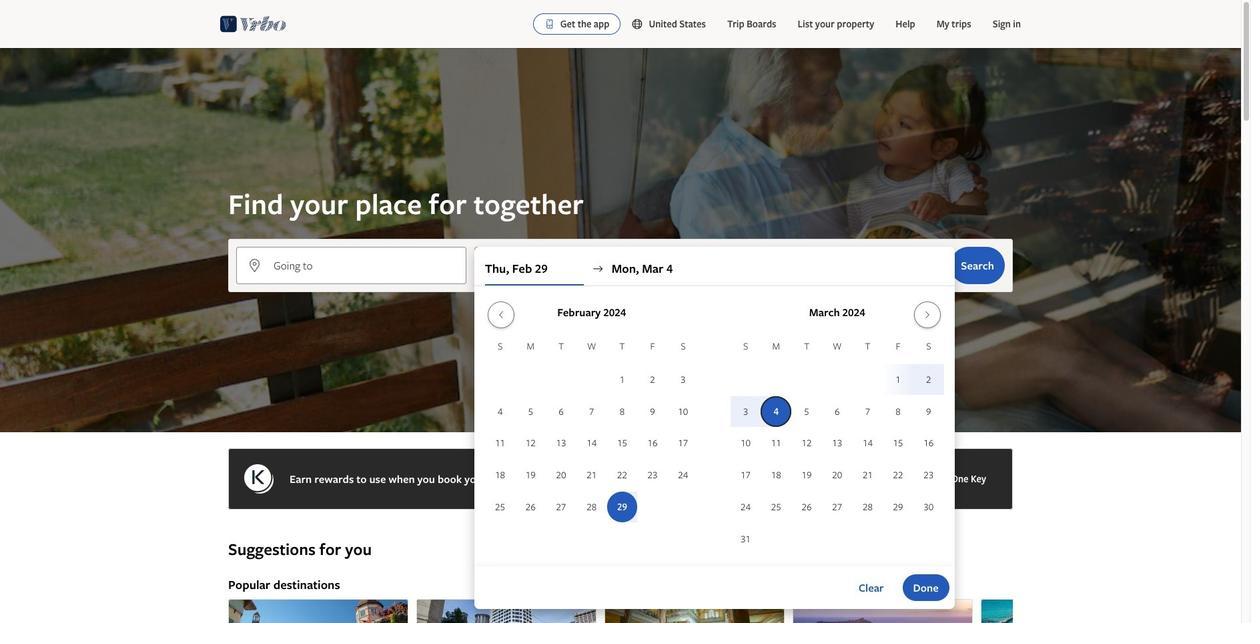 Task type: vqa. For each thing, say whether or not it's contained in the screenshot.
Vrbo logo
yes



Task type: locate. For each thing, give the bounding box(es) containing it.
recently viewed region
[[220, 518, 1021, 539]]

downtown seattle featuring a skyscraper, a city and street scenes image
[[417, 599, 597, 624]]

las vegas featuring interior views image
[[605, 599, 785, 624]]

february 2024 element
[[485, 339, 699, 524]]

main content
[[0, 48, 1242, 624]]

application
[[485, 296, 944, 556]]



Task type: describe. For each thing, give the bounding box(es) containing it.
small image
[[632, 18, 649, 30]]

download the app button image
[[545, 19, 555, 29]]

previous month image
[[494, 310, 510, 320]]

directional image
[[592, 263, 604, 275]]

wizard region
[[0, 48, 1242, 609]]

makiki - lower punchbowl - tantalus showing landscape views, a sunset and a city image
[[793, 599, 973, 624]]

vrbo logo image
[[220, 13, 287, 35]]

next month image
[[920, 310, 936, 320]]

application inside the wizard region
[[485, 296, 944, 556]]

cancun which includes a sandy beach, landscape views and general coastal views image
[[981, 599, 1162, 624]]

leavenworth featuring a small town or village and street scenes image
[[228, 599, 409, 624]]

march 2024 element
[[731, 339, 944, 556]]



